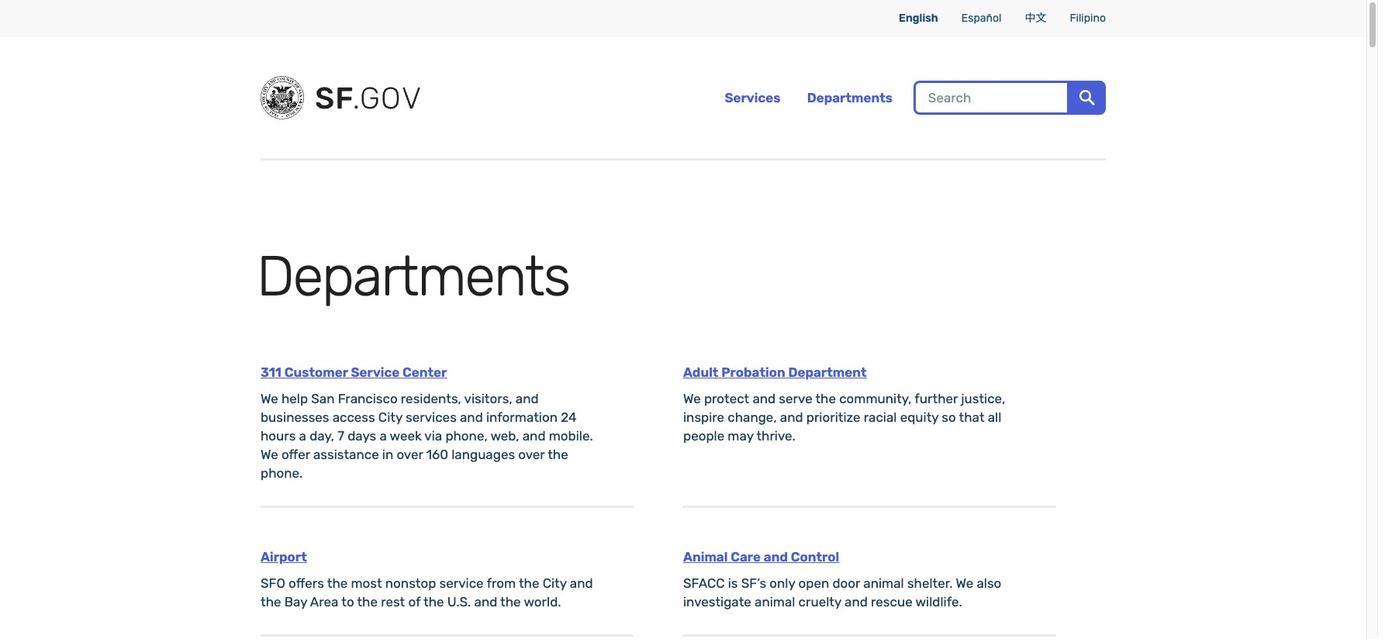 Task type: locate. For each thing, give the bounding box(es) containing it.
we left also
[[956, 576, 974, 591]]

offer
[[281, 447, 310, 462]]

service
[[439, 576, 484, 591]]

we
[[261, 391, 278, 407], [683, 391, 701, 407], [261, 447, 278, 462], [956, 576, 974, 591]]

español link
[[962, 12, 1002, 26]]

1 horizontal spatial departments
[[807, 90, 893, 106]]

the down mobile.
[[548, 447, 568, 462]]

animal care and control
[[683, 549, 839, 565]]

nonstop
[[385, 576, 436, 591]]

the right of
[[423, 594, 444, 610]]

sfacc is sf's only open door animal shelter. we also investigate animal cruelty and rescue wildlife.
[[683, 576, 1002, 610]]

cruelty
[[799, 594, 841, 610]]

1 horizontal spatial animal
[[863, 576, 904, 591]]

we up inspire
[[683, 391, 701, 407]]

justice,
[[961, 391, 1005, 407]]

adult probation department link
[[683, 365, 867, 380]]

1 vertical spatial departments
[[257, 243, 569, 309]]

information
[[486, 410, 558, 425]]

animal up "rescue"
[[863, 576, 904, 591]]

the down most
[[357, 594, 378, 610]]

control
[[791, 549, 839, 565]]

help
[[281, 391, 308, 407]]

week
[[390, 428, 422, 444]]

the down from
[[500, 594, 521, 610]]

departments link
[[807, 90, 893, 106]]

racial
[[864, 410, 897, 425]]

also
[[977, 576, 1002, 591]]

1 horizontal spatial over
[[518, 447, 545, 462]]

1 horizontal spatial a
[[380, 428, 387, 444]]

english link
[[899, 12, 938, 26]]

the up to
[[327, 576, 348, 591]]

city up week
[[378, 410, 402, 425]]

1 vertical spatial city
[[543, 576, 567, 591]]

a up in
[[380, 428, 387, 444]]

services
[[406, 410, 457, 425]]

city
[[378, 410, 402, 425], [543, 576, 567, 591]]

a
[[299, 428, 306, 444], [380, 428, 387, 444]]

we inside we protect and serve the community, further justice, inspire change, and prioritize racial equity so that all people may thrive.
[[683, 391, 701, 407]]

animal down only
[[755, 594, 795, 610]]

None submit
[[1069, 81, 1106, 115]]

0 horizontal spatial city
[[378, 410, 402, 425]]

0 vertical spatial animal
[[863, 576, 904, 591]]

the
[[815, 391, 836, 407], [548, 447, 568, 462], [327, 576, 348, 591], [519, 576, 539, 591], [261, 594, 281, 610], [357, 594, 378, 610], [423, 594, 444, 610], [500, 594, 521, 610]]

160
[[426, 447, 448, 462]]

0 vertical spatial city
[[378, 410, 402, 425]]

assistance
[[313, 447, 379, 462]]

is
[[728, 576, 738, 591]]

city inside we help san francisco residents, visitors, and businesses access city services and information 24 hours a day, 7 days a week via phone, web, and mobile. we offer assistance in over 160 languages over the phone.
[[378, 410, 402, 425]]

bay
[[284, 594, 307, 610]]

a left day, at the left bottom of page
[[299, 428, 306, 444]]

over
[[397, 447, 423, 462], [518, 447, 545, 462]]

and inside sfacc is sf's only open door animal shelter. we also investigate animal cruelty and rescue wildlife.
[[845, 594, 868, 610]]

of
[[408, 594, 421, 610]]

1 over from the left
[[397, 447, 423, 462]]

over down week
[[397, 447, 423, 462]]

departments
[[807, 90, 893, 106], [257, 243, 569, 309]]

Search text field
[[916, 83, 1067, 112]]

sf's
[[741, 576, 766, 591]]

so
[[942, 410, 956, 425]]

city inside sfo offers the most nonstop service from the city and the bay area to the rest of the u.s. and the world.
[[543, 576, 567, 591]]

businesses
[[261, 410, 329, 425]]

7
[[338, 428, 344, 444]]

0 horizontal spatial a
[[299, 428, 306, 444]]

city up world.
[[543, 576, 567, 591]]

animal
[[863, 576, 904, 591], [755, 594, 795, 610]]

adult
[[683, 365, 719, 380]]

prioritize
[[806, 410, 861, 425]]

311 customer service center
[[261, 365, 447, 380]]

sfo
[[261, 576, 285, 591]]

change,
[[728, 410, 777, 425]]

over down web,
[[518, 447, 545, 462]]

0 horizontal spatial over
[[397, 447, 423, 462]]

the up prioritize
[[815, 391, 836, 407]]

to
[[341, 594, 354, 610]]

sfo offers the most nonstop service from the city and the bay area to the rest of the u.s. and the world.
[[261, 576, 593, 610]]

services link
[[725, 90, 781, 106]]

the inside we protect and serve the community, further justice, inspire change, and prioritize racial equity so that all people may thrive.
[[815, 391, 836, 407]]

None search field
[[912, 81, 1106, 115]]

airport
[[261, 549, 307, 565]]

from
[[487, 576, 516, 591]]

and
[[516, 391, 539, 407], [753, 391, 776, 407], [460, 410, 483, 425], [780, 410, 803, 425], [523, 428, 546, 444], [764, 549, 788, 565], [570, 576, 593, 591], [474, 594, 497, 610], [845, 594, 868, 610]]

thrive.
[[756, 428, 796, 444]]

world.
[[524, 594, 561, 610]]

1 horizontal spatial city
[[543, 576, 567, 591]]

visitors,
[[464, 391, 512, 407]]

sfgov home image
[[310, 86, 427, 109]]

days
[[348, 428, 376, 444]]

only
[[770, 576, 795, 591]]

hours
[[261, 428, 296, 444]]

service
[[351, 365, 400, 380]]

0 vertical spatial departments
[[807, 90, 893, 106]]

0 horizontal spatial animal
[[755, 594, 795, 610]]

department
[[788, 365, 867, 380]]

we inside sfacc is sf's only open door animal shelter. we also investigate animal cruelty and rescue wildlife.
[[956, 576, 974, 591]]

u.s.
[[447, 594, 471, 610]]



Task type: vqa. For each thing, say whether or not it's contained in the screenshot.
bottommost Building
no



Task type: describe. For each thing, give the bounding box(es) containing it.
san francisco
[[311, 391, 398, 407]]

0 horizontal spatial departments
[[257, 243, 569, 309]]

investigate
[[683, 594, 751, 610]]

2 over from the left
[[518, 447, 545, 462]]

adult probation department
[[683, 365, 867, 380]]

filipino
[[1070, 12, 1106, 25]]

people
[[683, 428, 725, 444]]

中文 link
[[1025, 9, 1047, 25]]

311 customer service center link
[[261, 365, 447, 380]]

311
[[261, 365, 282, 380]]

further
[[915, 391, 958, 407]]

phone,
[[445, 428, 488, 444]]

the up world.
[[519, 576, 539, 591]]

we help san francisco residents, visitors, and businesses access city services and information 24 hours a day, 7 days a week via phone, web, and mobile. we offer assistance in over 160 languages over the phone.
[[261, 391, 593, 481]]

español
[[962, 12, 1002, 25]]

phone.
[[261, 465, 303, 481]]

filipino link
[[1070, 12, 1106, 26]]

via
[[424, 428, 442, 444]]

languages
[[452, 447, 515, 462]]

inspire
[[683, 410, 725, 425]]

residents,
[[401, 391, 461, 407]]

in
[[382, 447, 393, 462]]

1 vertical spatial animal
[[755, 594, 795, 610]]

2 a from the left
[[380, 428, 387, 444]]

the down sfo
[[261, 594, 281, 610]]

rest
[[381, 594, 405, 610]]

1 a from the left
[[299, 428, 306, 444]]

the inside we help san francisco residents, visitors, and businesses access city services and information 24 hours a day, 7 days a week via phone, web, and mobile. we offer assistance in over 160 languages over the phone.
[[548, 447, 568, 462]]

24
[[561, 410, 577, 425]]

offers
[[289, 576, 324, 591]]

area
[[310, 594, 339, 610]]

that
[[959, 410, 985, 425]]

we down the hours
[[261, 447, 278, 462]]

animal care and control link
[[683, 549, 839, 565]]

rescue
[[871, 594, 913, 610]]

mobile.
[[549, 428, 593, 444]]

sfacc
[[683, 576, 725, 591]]

open
[[799, 576, 829, 591]]

中文
[[1025, 9, 1047, 25]]

services
[[725, 90, 781, 106]]

serve
[[779, 391, 813, 407]]

english
[[899, 12, 938, 25]]

airport link
[[261, 549, 307, 565]]

city for the
[[543, 576, 567, 591]]

may
[[728, 428, 754, 444]]

protect
[[704, 391, 749, 407]]

we protect and serve the community, further justice, inspire change, and prioritize racial equity so that all people may thrive.
[[683, 391, 1005, 444]]

most
[[351, 576, 382, 591]]

community,
[[839, 391, 912, 407]]

web,
[[491, 428, 519, 444]]

day,
[[310, 428, 334, 444]]

care
[[731, 549, 761, 565]]

we left help
[[261, 391, 278, 407]]

city and county of san francisco image
[[261, 76, 304, 119]]

center
[[403, 365, 447, 380]]

animal
[[683, 549, 728, 565]]

all
[[988, 410, 1002, 425]]

customer
[[284, 365, 348, 380]]

door
[[833, 576, 860, 591]]

probation
[[721, 365, 785, 380]]

access
[[332, 410, 375, 425]]

shelter.
[[907, 576, 953, 591]]

city for access
[[378, 410, 402, 425]]

wildlife.
[[916, 594, 962, 610]]

equity
[[900, 410, 939, 425]]



